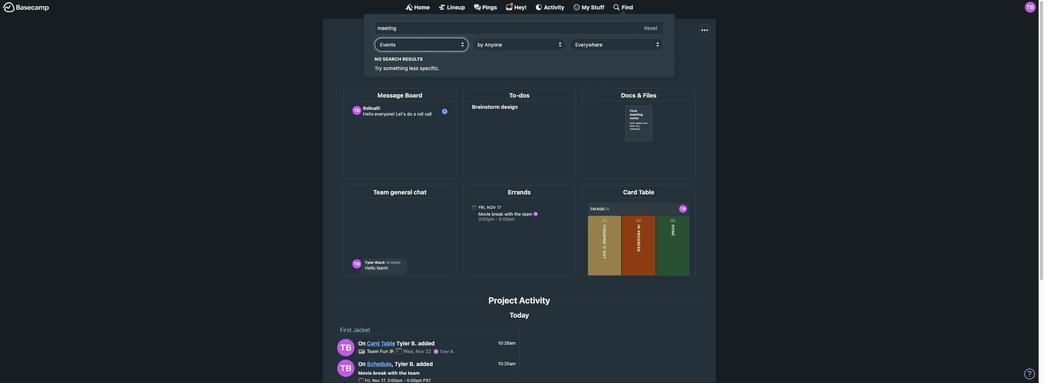 Task type: locate. For each thing, give the bounding box(es) containing it.
0 horizontal spatial the
[[399, 370, 407, 376]]

and right strips
[[580, 50, 590, 56]]

0 vertical spatial tyler black image
[[1026, 2, 1036, 13]]

1 horizontal spatial and
[[580, 50, 590, 56]]

0 horizontal spatial first
[[340, 327, 352, 334]]

switch accounts image
[[3, 2, 49, 13]]

pings
[[483, 4, 497, 10]]

added for tyler b. added
[[418, 340, 435, 347]]

first
[[488, 33, 512, 47], [340, 327, 352, 334]]

1 horizontal spatial tyler black image
[[1026, 2, 1036, 13]]

first inside first jacket let's create the first jacket of the company! i am thinking rabits and strips and colors! a lot of colors!
[[488, 33, 512, 47]]

1 vertical spatial nov
[[373, 378, 380, 383]]

and left strips
[[553, 50, 563, 56]]

0 horizontal spatial of
[[458, 50, 463, 56]]

jacket inside first jacket let's create the first jacket of the company! i am thinking rabits and strips and colors! a lot of colors!
[[515, 33, 551, 47]]

card table link
[[367, 340, 395, 347]]

1 vertical spatial on
[[358, 361, 366, 368]]

1 horizontal spatial jacket
[[515, 33, 551, 47]]

results
[[403, 56, 423, 62]]

1 vertical spatial first
[[340, 327, 352, 334]]

0 vertical spatial jacket
[[515, 33, 551, 47]]

the left first
[[419, 50, 427, 56]]

b.
[[412, 340, 417, 347], [451, 349, 455, 354], [410, 361, 415, 368]]

10:28am
[[498, 341, 516, 346]]

card
[[367, 340, 380, 347]]

am
[[505, 50, 513, 56]]

of right jacket
[[458, 50, 463, 56]]

tyler black image
[[1026, 2, 1036, 13], [337, 360, 355, 377]]

0 horizontal spatial nov
[[373, 378, 380, 383]]

10:20am element
[[498, 361, 516, 367]]

and
[[553, 50, 563, 56], [580, 50, 590, 56]]

tyler black image right 22
[[434, 349, 439, 354]]

lot
[[616, 50, 627, 56]]

jacket up card
[[353, 327, 371, 334]]

Search for… search field
[[375, 21, 664, 35]]

my stuff
[[582, 4, 605, 10]]

something
[[384, 65, 408, 71]]

tyler right 22
[[440, 349, 450, 354]]

,
[[392, 361, 394, 368]]

b. up team
[[410, 361, 415, 368]]

fun
[[380, 349, 388, 355]]

no
[[375, 56, 382, 62]]

jacket for first jacket
[[353, 327, 371, 334]]

of
[[458, 50, 463, 56], [628, 50, 634, 56]]

added
[[418, 340, 435, 347], [417, 361, 433, 368]]

on up the movie
[[358, 361, 366, 368]]

team
[[408, 370, 420, 376]]

1 horizontal spatial of
[[628, 50, 634, 56]]

10:28am element
[[498, 341, 516, 346]]

activity link
[[536, 4, 565, 11]]

first jacket
[[340, 327, 371, 334]]

my stuff button
[[573, 4, 605, 11]]

activity inside "main" element
[[544, 4, 565, 10]]

the left company!
[[464, 50, 473, 56]]

tyler black image
[[337, 339, 355, 356], [434, 349, 439, 354]]

none reset field inside "main" element
[[641, 24, 662, 33]]

company!
[[474, 50, 500, 56]]

first for first jacket let's create the first jacket of the company! i am thinking rabits and strips and colors! a lot of colors!
[[488, 33, 512, 47]]

0 horizontal spatial jacket
[[353, 327, 371, 334]]

tyler for tyler b. added
[[397, 340, 410, 347]]

team fun
[[367, 349, 390, 355]]

create
[[401, 50, 417, 56]]

team
[[367, 349, 379, 355]]

added up 22
[[418, 340, 435, 347]]

of right lot
[[628, 50, 634, 56]]

strips
[[564, 50, 579, 56]]

2 and from the left
[[580, 50, 590, 56]]

1 horizontal spatial colors!
[[635, 50, 653, 56]]

on schedule ,       tyler b. added
[[358, 361, 433, 368]]

with
[[388, 370, 398, 376]]

tyler
[[397, 340, 410, 347], [440, 349, 450, 354], [395, 361, 408, 368]]

None reset field
[[641, 24, 662, 33]]

rabits
[[536, 50, 551, 56]]

nov left 17,
[[373, 378, 380, 383]]

3:00pm
[[388, 378, 403, 383]]

0 vertical spatial on
[[358, 340, 366, 347]]

0 horizontal spatial tyler black image
[[337, 339, 355, 356]]

let's
[[387, 50, 399, 56]]

movie break with the team fri, nov 17, 3:00pm -     5:00pm pst
[[358, 370, 431, 383]]

on left card
[[358, 340, 366, 347]]

2 of from the left
[[628, 50, 634, 56]]

colors! right lot
[[635, 50, 653, 56]]

hey!
[[515, 4, 527, 10]]

1 colors! from the left
[[592, 50, 609, 56]]

jacket
[[515, 33, 551, 47], [353, 327, 371, 334]]

1 on from the top
[[358, 340, 366, 347]]

activity left my
[[544, 4, 565, 10]]

0 vertical spatial activity
[[544, 4, 565, 10]]

movie break with the team link
[[358, 370, 420, 376]]

nov left 22
[[416, 349, 425, 355]]

b. right 22
[[451, 349, 455, 354]]

colors!
[[592, 50, 609, 56], [635, 50, 653, 56]]

lineup
[[447, 4, 465, 10]]

tyler up wed,
[[397, 340, 410, 347]]

0 vertical spatial added
[[418, 340, 435, 347]]

2 on from the top
[[358, 361, 366, 368]]

added down 22
[[417, 361, 433, 368]]

0 horizontal spatial tyler black image
[[337, 360, 355, 377]]

b. up "wed, nov 22" on the bottom left of page
[[412, 340, 417, 347]]

activity up today
[[519, 296, 551, 306]]

0 horizontal spatial and
[[553, 50, 563, 56]]

on for on card table tyler b. added
[[358, 340, 366, 347]]

17,
[[381, 378, 386, 383]]

my
[[582, 4, 590, 10]]

first
[[429, 50, 439, 56]]

the up -
[[399, 370, 407, 376]]

on
[[358, 340, 366, 347], [358, 361, 366, 368]]

jacket for first jacket let's create the first jacket of the company! i am thinking rabits and strips and colors! a lot of colors!
[[515, 33, 551, 47]]

1 horizontal spatial the
[[419, 50, 427, 56]]

1 horizontal spatial nov
[[416, 349, 425, 355]]

0 vertical spatial first
[[488, 33, 512, 47]]

1 vertical spatial tyler
[[440, 349, 450, 354]]

tyler right , at bottom
[[395, 361, 408, 368]]

nov
[[416, 349, 425, 355], [373, 378, 380, 383]]

1 vertical spatial tyler black image
[[337, 360, 355, 377]]

tyler black image down first jacket
[[337, 339, 355, 356]]

0 vertical spatial tyler
[[397, 340, 410, 347]]

2 vertical spatial tyler
[[395, 361, 408, 368]]

1 vertical spatial added
[[417, 361, 433, 368]]

jacket up "thinking" on the top of the page
[[515, 33, 551, 47]]

b. for tyler b. added
[[412, 340, 417, 347]]

0 horizontal spatial colors!
[[592, 50, 609, 56]]

the
[[419, 50, 427, 56], [464, 50, 473, 56], [399, 370, 407, 376]]

pst
[[423, 378, 431, 383]]

activity
[[544, 4, 565, 10], [519, 296, 551, 306]]

colors! left a
[[592, 50, 609, 56]]

0 vertical spatial b.
[[412, 340, 417, 347]]

1 horizontal spatial first
[[488, 33, 512, 47]]

less
[[410, 65, 419, 71]]

1 vertical spatial jacket
[[353, 327, 371, 334]]

10:20am
[[498, 361, 516, 367]]

wed, nov 22
[[404, 349, 433, 355]]

project
[[489, 296, 518, 306]]

i
[[502, 50, 503, 56]]

2 vertical spatial b.
[[410, 361, 415, 368]]

search
[[383, 56, 402, 62]]



Task type: vqa. For each thing, say whether or not it's contained in the screenshot.
Keyboard Shortcut: ⌘ + / image
no



Task type: describe. For each thing, give the bounding box(es) containing it.
on card table tyler b. added
[[358, 340, 435, 347]]

jacket
[[441, 50, 456, 56]]

tyler b.
[[439, 349, 455, 354]]

22
[[426, 349, 432, 355]]

nov inside movie break with the team fri, nov 17, 3:00pm -     5:00pm pst
[[373, 378, 380, 383]]

1 of from the left
[[458, 50, 463, 56]]

wed,
[[404, 349, 415, 355]]

find
[[622, 4, 634, 10]]

stuff
[[591, 4, 605, 10]]

pings button
[[474, 4, 497, 11]]

schedule
[[367, 361, 392, 368]]

first for first jacket
[[340, 327, 352, 334]]

-
[[404, 378, 406, 383]]

1 vertical spatial b.
[[451, 349, 455, 354]]

try something less specific. alert
[[375, 56, 664, 72]]

home
[[414, 4, 430, 10]]

first jacket let's create the first jacket of the company! i am thinking rabits and strips and colors! a lot of colors!
[[387, 33, 653, 56]]

2 horizontal spatial the
[[464, 50, 473, 56]]

added for ,       tyler b. added
[[417, 361, 433, 368]]

lineup link
[[439, 4, 465, 11]]

home link
[[406, 4, 430, 11]]

main element
[[0, 0, 1039, 77]]

1 and from the left
[[553, 50, 563, 56]]

specific.
[[420, 65, 440, 71]]

try
[[375, 65, 382, 71]]

b. for ,       tyler b. added
[[410, 361, 415, 368]]

movie
[[358, 370, 372, 376]]

a
[[611, 50, 615, 56]]

hey! button
[[506, 3, 527, 11]]

table
[[381, 340, 395, 347]]

first jacket link
[[340, 327, 371, 334]]

people on this project element
[[534, 57, 555, 80]]

the inside movie break with the team fri, nov 17, 3:00pm -     5:00pm pst
[[399, 370, 407, 376]]

on for on schedule ,       tyler b. added
[[358, 361, 366, 368]]

2 colors! from the left
[[635, 50, 653, 56]]

1 horizontal spatial tyler black image
[[434, 349, 439, 354]]

1 vertical spatial activity
[[519, 296, 551, 306]]

0 vertical spatial nov
[[416, 349, 425, 355]]

tyler for ,       tyler b. added
[[395, 361, 408, 368]]

find button
[[613, 4, 634, 11]]

thinking
[[514, 50, 535, 56]]

no search results try something less specific.
[[375, 56, 440, 71]]

schedule link
[[367, 361, 392, 368]]

today
[[510, 311, 529, 319]]

project activity
[[489, 296, 551, 306]]

5:00pm
[[407, 378, 422, 383]]

fri,
[[365, 378, 371, 383]]

break
[[373, 370, 387, 376]]



